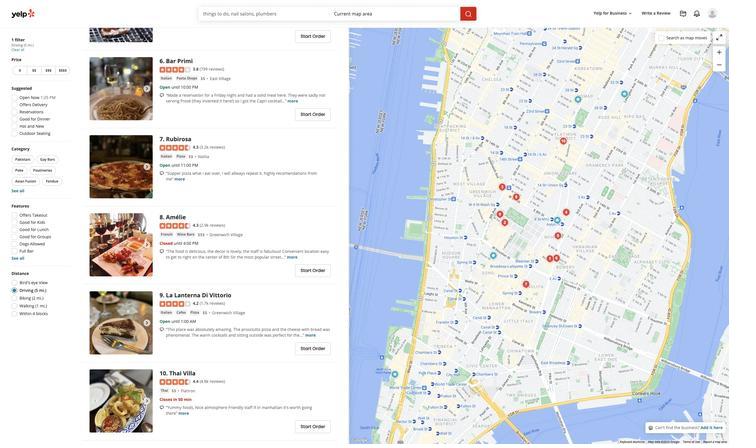Task type: locate. For each thing, give the bounding box(es) containing it.
"made a reservation for a friday night and had a solid meal here. they were sadly not serving frosé (they invented it here!) so i got the capri cocktail…"
[[166, 92, 325, 104]]

until for la
[[171, 318, 180, 324]]

blocks
[[36, 311, 48, 316]]

bars for gay bars
[[47, 157, 55, 162]]

$$ down (1.7k
[[203, 310, 207, 315]]

a for write
[[653, 10, 656, 16]]

10:00 down pasta shops button
[[181, 84, 191, 90]]

they
[[288, 92, 297, 98]]

in inside "yummy foods, nice atmosphere  friendly staff   if in manhattan it's worth going there"
[[257, 405, 261, 410]]

0 vertical spatial food
[[304, 14, 313, 20]]

italian
[[161, 76, 172, 81], [161, 154, 172, 159], [161, 310, 172, 315]]

mi.) for (1
[[40, 303, 47, 309]]

until left '1:00'
[[171, 318, 180, 324]]

dogs
[[20, 241, 29, 247]]

16 speech v2 image for 6
[[160, 93, 164, 98]]

amazon go image
[[389, 369, 401, 380]]

1 horizontal spatial of
[[692, 440, 694, 443]]

i inside "made a reservation for a friday night and had a solid meal here. they were sadly not serving frosé (they invented it here!) so i got the capri cocktail…"
[[240, 98, 242, 104]]

1 horizontal spatial bars
[[187, 232, 194, 237]]

driving down filter
[[11, 43, 23, 48]]

ippudo ny image
[[561, 207, 572, 218]]

village right east
[[219, 76, 231, 81]]

1 vertical spatial the
[[192, 332, 199, 338]]

1 vertical spatial bar
[[27, 248, 34, 254]]

1 horizontal spatial food
[[304, 14, 313, 20]]

option group
[[10, 271, 71, 318]]

good up dogs
[[20, 234, 30, 239]]

italian link for la
[[160, 310, 173, 315]]

2 vertical spatial all
[[19, 255, 24, 261]]

option group containing distance
[[10, 271, 71, 318]]

1 horizontal spatial pizza button
[[189, 310, 200, 315]]

2 see all button from the top
[[11, 255, 24, 261]]

gyu-kaku japanese bbq image
[[90, 0, 153, 42], [552, 230, 564, 242]]

4 next image from the top
[[144, 398, 150, 404]]

0 horizontal spatial thai villa image
[[90, 369, 153, 433]]

5 order from the top
[[312, 423, 325, 430]]

keyboard shortcuts
[[620, 440, 645, 443]]

start order link down 'location'
[[295, 264, 331, 277]]

it
[[220, 98, 222, 104], [709, 425, 712, 430]]

2 horizontal spatial is
[[260, 248, 263, 254]]

str
[[231, 254, 236, 260]]

0 vertical spatial of
[[218, 254, 222, 260]]

more down with
[[305, 332, 316, 338]]

5 16 speech v2 image from the top
[[160, 405, 164, 410]]

0 vertical spatial pizza
[[182, 170, 191, 176]]

1 horizontal spatial in
[[257, 405, 261, 410]]

zoom out image
[[716, 61, 723, 68]]

is
[[185, 248, 188, 254], [226, 248, 229, 254], [260, 248, 263, 254]]

biking (2 mi.)
[[20, 295, 44, 301]]

i right "so"
[[240, 98, 242, 104]]

. for 8
[[163, 213, 164, 221]]

3 start order from the top
[[300, 267, 325, 274]]

0 horizontal spatial here
[[193, 14, 201, 20]]

until 10:00 pm
[[171, 6, 198, 12]]

of inside "the food is delicious, the decor is lovely, the staff is fabulous! convenient location easy to get to right on the center of 8th  str the most popular street…"
[[218, 254, 222, 260]]

write
[[642, 10, 652, 16]]

dinner
[[37, 116, 50, 122]]

0 vertical spatial pizza link
[[175, 153, 186, 159]]

$$$ down (2.9k
[[198, 232, 205, 237]]

reviews) for 6 . bar primi
[[209, 66, 224, 72]]

fusion
[[25, 179, 36, 184]]

5 slideshow element from the top
[[90, 369, 153, 433]]

0 horizontal spatial (5
[[24, 43, 27, 48]]

was
[[187, 327, 194, 332], [323, 327, 330, 332], [264, 332, 272, 338]]

1 4.3 star rating image from the top
[[160, 145, 191, 151]]

2 italian link from the top
[[160, 153, 173, 159]]

0 vertical spatial greenwich village
[[209, 232, 243, 237]]

$
[[19, 68, 21, 73]]

3 start from the top
[[300, 267, 311, 274]]

2 italian from the top
[[161, 154, 172, 159]]

pizza up open until 11:00 pm
[[176, 154, 185, 159]]

expand map image
[[716, 34, 723, 41]]

0 vertical spatial all
[[21, 47, 24, 52]]

0 vertical spatial italian
[[161, 76, 172, 81]]

3 italian link from the top
[[160, 310, 173, 315]]

i left will
[[222, 170, 223, 176]]

0 vertical spatial map
[[685, 35, 694, 40]]

full
[[20, 248, 26, 254]]

0 vertical spatial i
[[240, 98, 242, 104]]

0 horizontal spatial pizza link
[[175, 153, 186, 159]]

pizza link up am
[[189, 310, 200, 315]]

can't
[[655, 425, 665, 430]]

food
[[304, 14, 313, 20], [175, 248, 184, 254]]

4 slideshow element from the top
[[90, 291, 153, 355]]

1 vertical spatial driving
[[20, 288, 33, 293]]

$$ for 6 . bar primi
[[201, 76, 205, 81]]

until for rubirosa
[[171, 162, 180, 168]]

mi.) right '(1'
[[40, 303, 47, 309]]

more link down foods,
[[178, 410, 189, 416]]

4.3 star rating image
[[160, 145, 191, 151], [160, 223, 191, 229]]

more link for amélie
[[287, 254, 297, 260]]

4.3 star rating image for rubirosa
[[160, 145, 191, 151]]

4 start from the top
[[300, 345, 311, 352]]

friday
[[214, 92, 226, 98]]

4.3 star rating image down 7 . rubirosa
[[160, 145, 191, 151]]

more down 'they'
[[287, 98, 298, 104]]

as
[[680, 35, 684, 40]]

4.3 star rating image down amélie link
[[160, 223, 191, 229]]

1 vertical spatial staff
[[244, 405, 253, 410]]

thai up '4.4 star rating' image
[[169, 369, 182, 377]]

pizza button up am
[[189, 310, 200, 315]]

2 16 speech v2 image from the top
[[160, 171, 164, 176]]

see all
[[11, 188, 24, 193], [11, 255, 24, 261]]

bars
[[47, 157, 55, 162], [187, 232, 194, 237]]

more down convenient
[[287, 254, 297, 260]]

0 horizontal spatial i
[[222, 170, 223, 176]]

thai villa image
[[558, 135, 569, 147], [90, 369, 153, 433]]

all down asian
[[19, 188, 24, 193]]

pizza inside "this place was absolutely amazing. the prosciutto pizza and the cheese with bread was phenomenal. the warm cocktails and sitting outside was perfect for the…"
[[262, 327, 271, 332]]

1 vertical spatial all
[[19, 188, 24, 193]]

1 vertical spatial food
[[175, 248, 184, 254]]

1 horizontal spatial gyu-kaku japanese bbq image
[[552, 230, 564, 242]]

mi.) for (5
[[39, 288, 46, 293]]

$$$ inside button
[[46, 68, 51, 73]]

4:00
[[183, 240, 191, 246]]

bars right wine
[[187, 232, 194, 237]]

is up right at the bottom left
[[185, 248, 188, 254]]

0 horizontal spatial the
[[192, 332, 199, 338]]

good down offers takeout
[[20, 220, 30, 225]]

suggested
[[11, 86, 32, 91]]

4 start order link from the top
[[295, 342, 331, 355]]

0 vertical spatial it
[[220, 98, 222, 104]]

greenwich for la lanterna di vittorio
[[212, 310, 232, 315]]

of
[[218, 254, 222, 260], [692, 440, 694, 443]]

here!)
[[223, 98, 234, 104]]

village
[[219, 76, 231, 81], [231, 232, 243, 237], [233, 310, 245, 315]]

offers for offers takeout
[[20, 212, 31, 218]]

3 slideshow element from the top
[[90, 213, 153, 276]]

food inside "the food is delicious, the decor is lovely, the staff is fabulous! convenient location easy to get to right on the center of 8th  str the most popular street…"
[[175, 248, 184, 254]]

were
[[298, 92, 307, 98]]

a for "made
[[179, 92, 181, 98]]

1 horizontal spatial (5
[[34, 288, 38, 293]]

3 italian button from the top
[[160, 310, 173, 315]]

village up lovely,
[[231, 232, 243, 237]]

1 horizontal spatial it
[[709, 425, 712, 430]]

italian button for bar primi
[[160, 75, 173, 81]]

pizza up 'outside' in the bottom of the page
[[262, 327, 271, 332]]

2 4.3 from the top
[[193, 223, 199, 228]]

see down asian
[[11, 188, 18, 193]]

0 horizontal spatial none field
[[203, 11, 325, 17]]

2 see all from the top
[[11, 255, 24, 261]]

start order link down going
[[295, 420, 331, 433]]

1 vertical spatial i
[[222, 170, 223, 176]]

4 16 speech v2 image from the top
[[160, 327, 164, 332]]

1 vertical spatial map
[[715, 440, 721, 443]]

until up "supper
[[171, 162, 180, 168]]

1 next image from the top
[[144, 85, 150, 92]]

2 see from the top
[[11, 255, 18, 261]]

pizza inside "supper pizza what i eat over, i will allways repeat it. highly recomendations from me"
[[182, 170, 191, 176]]

1 vertical spatial offers
[[20, 212, 31, 218]]

next image
[[144, 320, 150, 326]]

1 horizontal spatial thai villa image
[[558, 135, 569, 147]]

$$ for 9 . la lanterna di vittorio
[[203, 310, 207, 315]]

1 vertical spatial thai villa image
[[90, 369, 153, 433]]

reviews) down vittorio
[[210, 301, 225, 306]]

bar primi image
[[90, 57, 153, 120], [551, 253, 562, 264]]

a inside write a review link
[[653, 10, 656, 16]]

0 horizontal spatial it
[[220, 98, 222, 104]]

3 is from the left
[[260, 248, 263, 254]]

decor
[[215, 248, 225, 254]]

italian link down 4.2 star rating image
[[160, 310, 173, 315]]

$$ for 10 . thai villa
[[172, 388, 176, 393]]

good
[[20, 116, 30, 122], [20, 220, 30, 225], [20, 227, 30, 232], [20, 234, 30, 239]]

easy
[[320, 248, 329, 254]]

1 vertical spatial village
[[231, 232, 243, 237]]

italian button up open until 11:00 pm
[[160, 153, 173, 159]]

slideshow element
[[90, 57, 153, 120], [90, 135, 153, 198], [90, 213, 153, 276], [90, 291, 153, 355], [90, 369, 153, 433]]

next image
[[144, 85, 150, 92], [144, 163, 150, 170], [144, 241, 150, 248], [144, 398, 150, 404]]

open up "this
[[160, 318, 170, 324]]

italian button for la lanterna di vittorio
[[160, 310, 173, 315]]

group containing category
[[10, 146, 71, 194]]

food right delicious
[[304, 14, 313, 20]]

poutineries
[[33, 168, 52, 173]]

for right yelp
[[603, 10, 609, 16]]

italian up open until 11:00 pm
[[161, 154, 172, 159]]

until left 4:00
[[174, 240, 182, 246]]

0 vertical spatial here
[[193, 14, 201, 20]]

village for la lanterna di vittorio
[[233, 310, 245, 315]]

$$$ left $$$$ button
[[46, 68, 51, 73]]

order for 8 . amélie
[[312, 267, 325, 274]]

staff inside "yummy foods, nice atmosphere  friendly staff   if in manhattan it's worth going there"
[[244, 405, 253, 410]]

0 horizontal spatial thai
[[161, 388, 168, 393]]

map for moves
[[685, 35, 694, 40]]

slideshow element for 7
[[90, 135, 153, 198]]

2 start order link from the top
[[295, 108, 331, 121]]

16 speech v2 image
[[160, 93, 164, 98], [160, 171, 164, 176], [160, 249, 164, 254], [160, 327, 164, 332], [160, 405, 164, 410]]

3 italian from the top
[[161, 310, 172, 315]]

good down good for kids on the left of the page
[[20, 227, 30, 232]]

1 vertical spatial 4.3
[[193, 223, 199, 228]]

start order down 'location'
[[300, 267, 325, 274]]

1 previous image from the top
[[92, 85, 99, 92]]

None search field
[[199, 7, 478, 21]]

italian button down 3.8 star rating image
[[160, 75, 173, 81]]

shops
[[187, 76, 197, 81]]

4 start order from the top
[[300, 345, 325, 352]]

0 horizontal spatial bars
[[47, 157, 55, 162]]

5 start order from the top
[[300, 423, 325, 430]]

reviews) right the (3.2k
[[210, 144, 225, 150]]

0 vertical spatial thai
[[169, 369, 182, 377]]

start down the…"
[[300, 345, 311, 352]]

and down amazing.
[[229, 332, 236, 338]]

greenwich for amélie
[[209, 232, 230, 237]]

1 see from the top
[[11, 188, 18, 193]]

map left the error
[[715, 440, 721, 443]]

1 horizontal spatial is
[[226, 248, 229, 254]]

start down delicious
[[300, 33, 311, 40]]

right
[[183, 254, 191, 260]]

to right the "get"
[[178, 254, 182, 260]]

italian for rubirosa
[[161, 154, 172, 159]]

next image for 6 . bar primi
[[144, 85, 150, 92]]

0 horizontal spatial gyu-kaku japanese bbq image
[[90, 0, 153, 42]]

more link
[[287, 98, 298, 104], [174, 176, 185, 182], [287, 254, 297, 260], [305, 332, 316, 338], [178, 410, 189, 416]]

. for 9
[[163, 291, 164, 299]]

1 filter driving (5 mi.) clear all
[[11, 37, 34, 52]]

so
[[235, 98, 239, 104]]

16 speech v2 image left "this
[[160, 327, 164, 332]]

0 horizontal spatial to
[[166, 254, 170, 260]]

3 next image from the top
[[144, 241, 150, 248]]

see all for category
[[11, 188, 24, 193]]

start order link down the…"
[[295, 342, 331, 355]]

bar down dogs allowed
[[27, 248, 34, 254]]

thai up the closes
[[161, 388, 168, 393]]

search as map moves
[[666, 35, 707, 40]]

more
[[287, 98, 298, 104], [174, 176, 185, 182], [287, 254, 297, 260], [305, 332, 316, 338], [178, 410, 189, 416]]

2 vertical spatial italian
[[161, 310, 172, 315]]

slideshow element for 9
[[90, 291, 153, 355]]

$$ up 11:00
[[189, 154, 193, 159]]

coming
[[178, 14, 192, 20]]

a up frosé
[[179, 92, 181, 98]]

1 vertical spatial pizza
[[262, 327, 271, 332]]

nice
[[195, 405, 203, 410]]

italian link
[[160, 75, 173, 81], [160, 153, 173, 159], [160, 310, 173, 315]]

1 good from the top
[[20, 116, 30, 122]]

1 vertical spatial greenwich village
[[212, 310, 245, 315]]

pizza button
[[175, 153, 186, 159], [189, 310, 200, 315]]

for inside "been coming here for years. never disappoints. classy and fun. delicious food and drinks."
[[202, 14, 208, 20]]

greenwich village up amazing.
[[212, 310, 245, 315]]

0 vertical spatial greenwich
[[209, 232, 230, 237]]

2 good from the top
[[20, 220, 30, 225]]

see all button for category
[[11, 188, 24, 193]]

. left the rubirosa link
[[163, 135, 164, 143]]

for left years.
[[202, 14, 208, 20]]

0 horizontal spatial map
[[685, 35, 694, 40]]

(1
[[35, 303, 39, 309]]

more link down 'they'
[[287, 98, 298, 104]]

christina o. image
[[707, 8, 718, 18]]

cafes button
[[175, 310, 187, 315]]

food down closed until 4:00 pm
[[175, 248, 184, 254]]

1 italian button from the top
[[160, 75, 173, 81]]

5 start order link from the top
[[295, 420, 331, 433]]

of down "decor"
[[218, 254, 222, 260]]

previous image for 6
[[92, 85, 99, 92]]

mi.) inside the 1 filter driving (5 mi.) clear all
[[28, 43, 34, 48]]

0 vertical spatial in
[[173, 397, 177, 402]]

2 next image from the top
[[144, 163, 150, 170]]

0 vertical spatial see all button
[[11, 188, 24, 193]]

repeat
[[246, 170, 258, 176]]

offers
[[20, 102, 31, 107], [20, 212, 31, 218]]

1 vertical spatial of
[[692, 440, 694, 443]]

convenient
[[282, 248, 303, 254]]

1 see all button from the top
[[11, 188, 24, 193]]

1 vertical spatial greenwich
[[212, 310, 232, 315]]

(5 down filter
[[24, 43, 27, 48]]

1 none field from the left
[[203, 11, 325, 17]]

3 order from the top
[[312, 267, 325, 274]]

the down had
[[250, 98, 256, 104]]

1 vertical spatial (5
[[34, 288, 38, 293]]

3 16 speech v2 image from the top
[[160, 249, 164, 254]]

16 chevron down v2 image
[[628, 11, 633, 16]]

and up "so"
[[237, 92, 245, 98]]

next image for 8 . amélie
[[144, 241, 150, 248]]

1 vertical spatial pizza button
[[189, 310, 200, 315]]

offers for offers delivery
[[20, 102, 31, 107]]

$$ left $$$ button on the left top
[[32, 68, 36, 73]]

more link for rubirosa
[[174, 176, 185, 182]]

4 previous image from the top
[[92, 398, 99, 404]]

all for category
[[19, 188, 24, 193]]

to left the "get"
[[166, 254, 170, 260]]

price group
[[11, 57, 71, 76]]

wine bars button
[[176, 232, 196, 237]]

1 vertical spatial see
[[11, 255, 18, 261]]

1 vertical spatial italian link
[[160, 153, 173, 159]]

get
[[171, 254, 177, 260]]

1 slideshow element from the top
[[90, 57, 153, 120]]

a right report
[[713, 440, 714, 443]]

next image for 7 . rubirosa
[[144, 163, 150, 170]]

was right bread on the left of page
[[323, 327, 330, 332]]

. up 3.8 star rating image
[[163, 57, 164, 65]]

none field near
[[334, 11, 456, 17]]

0 vertical spatial see all
[[11, 188, 24, 193]]

all inside the 1 filter driving (5 mi.) clear all
[[21, 47, 24, 52]]

rubirosa image
[[90, 135, 153, 198]]

0 vertical spatial offers
[[20, 102, 31, 107]]

(3.2k
[[200, 144, 209, 150]]

2 order from the top
[[312, 111, 325, 118]]

0 vertical spatial 4.3
[[193, 144, 199, 150]]

is up popular
[[260, 248, 263, 254]]

1 horizontal spatial the
[[233, 327, 240, 332]]

3 previous image from the top
[[92, 320, 99, 326]]

thai villa link
[[169, 369, 196, 377]]

1 4.3 from the top
[[193, 144, 199, 150]]

was down am
[[187, 327, 194, 332]]

olio e più image
[[497, 181, 508, 193]]

add
[[701, 425, 708, 430]]

1 italian link from the top
[[160, 75, 173, 81]]

start for bar primi
[[300, 111, 311, 118]]

more link down convenient
[[287, 254, 297, 260]]

cheese
[[287, 327, 300, 332]]

0 vertical spatial (5
[[24, 43, 27, 48]]

deli el chapincito image
[[619, 88, 630, 100]]

0 horizontal spatial pizza button
[[175, 153, 186, 159]]

start for amélie
[[300, 267, 311, 274]]

reviews) up east
[[209, 66, 224, 72]]

$$ down (799
[[201, 76, 205, 81]]

1 horizontal spatial none field
[[334, 11, 456, 17]]

0 horizontal spatial is
[[185, 248, 188, 254]]

reviews) right (4.8k
[[210, 379, 225, 384]]

16 speech v2 image left "made
[[160, 93, 164, 98]]

of left use
[[692, 440, 694, 443]]

for inside "this place was absolutely amazing. the prosciutto pizza and the cheese with bread was phenomenal. the warm cocktails and sitting outside was perfect for the…"
[[287, 332, 292, 338]]

map region
[[328, 0, 729, 444]]

2 italian button from the top
[[160, 153, 173, 159]]

pizza
[[176, 154, 185, 159], [190, 310, 199, 315]]

1 offers from the top
[[20, 102, 31, 107]]

and up outdoor
[[27, 123, 35, 129]]

2 offers from the top
[[20, 212, 31, 218]]

0 vertical spatial bar
[[166, 57, 176, 65]]

start order for 8 . amélie
[[300, 267, 325, 274]]

previous image
[[92, 85, 99, 92], [92, 241, 99, 248], [92, 320, 99, 326], [92, 398, 99, 404]]

village for bar primi
[[219, 76, 231, 81]]

Near text field
[[334, 11, 456, 17]]

slideshow element for 8
[[90, 213, 153, 276]]

the left warm
[[192, 332, 199, 338]]

3 start order link from the top
[[295, 264, 331, 277]]

amélie image
[[511, 191, 522, 203]]

more for la lanterna di vittorio
[[305, 332, 316, 338]]

1 to from the left
[[166, 254, 170, 260]]

fun.
[[278, 14, 285, 20]]

2 start order from the top
[[300, 111, 325, 118]]

start order down the…"
[[300, 345, 325, 352]]

$$$$ button
[[55, 66, 70, 75]]

1 vertical spatial here
[[713, 425, 723, 430]]

. for 6
[[163, 57, 164, 65]]

2 previous image from the top
[[92, 241, 99, 248]]

2 slideshow element from the top
[[90, 135, 153, 198]]

more down "supper
[[174, 176, 185, 182]]

6 . bar primi
[[160, 57, 193, 65]]

1 16 speech v2 image from the top
[[160, 93, 164, 98]]

2 vertical spatial italian link
[[160, 310, 173, 315]]

add it here button
[[701, 425, 723, 430]]

i
[[240, 98, 242, 104], [222, 170, 223, 176]]

1 horizontal spatial here
[[713, 425, 723, 430]]

0 horizontal spatial $$$
[[46, 68, 51, 73]]

for up hot and new
[[31, 116, 36, 122]]

4.4 star rating image
[[160, 379, 191, 385]]

0 vertical spatial pizza button
[[175, 153, 186, 159]]

1 horizontal spatial to
[[178, 254, 182, 260]]

fondue button
[[42, 177, 62, 186]]

0 vertical spatial $$$
[[46, 68, 51, 73]]

$$ for 7 . rubirosa
[[189, 154, 193, 159]]

1 vertical spatial pizza
[[190, 310, 199, 315]]

1 horizontal spatial map
[[715, 440, 721, 443]]

closes in 50 min
[[160, 397, 192, 402]]

review
[[657, 10, 670, 16]]

closes
[[160, 397, 172, 402]]

highly
[[264, 170, 275, 176]]

16 speech v2 image for 7
[[160, 171, 164, 176]]

google image
[[350, 437, 369, 444]]

never
[[221, 14, 232, 20]]

map
[[648, 440, 654, 443]]

5 start from the top
[[300, 423, 311, 430]]

group containing suggested
[[10, 86, 71, 138]]

cafes
[[176, 310, 186, 315]]

. left amélie link
[[163, 213, 164, 221]]

villa
[[183, 369, 196, 377]]

"yummy
[[166, 405, 182, 410]]

italian link up open until 11:00 pm
[[160, 153, 173, 159]]

open for 6
[[160, 84, 170, 90]]

amazing.
[[215, 327, 232, 332]]

reviews) for 10 . thai villa
[[210, 379, 225, 384]]

0 vertical spatial staff
[[250, 248, 259, 254]]

see up distance
[[11, 255, 18, 261]]

2 none field from the left
[[334, 11, 456, 17]]

the up perfect
[[280, 327, 286, 332]]

to
[[166, 254, 170, 260], [178, 254, 182, 260]]

reviews) for 7 . rubirosa
[[210, 144, 225, 150]]

start order link for 10 . thai villa
[[295, 420, 331, 433]]

mi.)
[[28, 43, 34, 48], [39, 288, 46, 293], [36, 295, 44, 301], [40, 303, 47, 309]]

italian down 3.8 star rating image
[[161, 76, 172, 81]]

16 speech v2 image for 10
[[160, 405, 164, 410]]

2 start from the top
[[300, 111, 311, 118]]

view
[[39, 280, 48, 285]]

previous image for 9
[[92, 320, 99, 326]]

1 is from the left
[[185, 248, 188, 254]]

©2023
[[661, 440, 670, 443]]

i inside "supper pizza what i eat over, i will allways repeat it. highly recomendations from me"
[[222, 170, 223, 176]]

1 vertical spatial 10:00
[[181, 84, 191, 90]]

pizza link up open until 11:00 pm
[[175, 153, 186, 159]]

1 vertical spatial see all
[[11, 255, 24, 261]]

years.
[[209, 14, 220, 20]]

see all button down the full
[[11, 255, 24, 261]]

1 horizontal spatial pizza
[[190, 310, 199, 315]]

and
[[270, 14, 277, 20], [314, 14, 321, 20], [237, 92, 245, 98], [27, 123, 35, 129], [272, 327, 279, 332], [229, 332, 236, 338]]

greenwich village
[[209, 232, 243, 237], [212, 310, 245, 315]]

0 vertical spatial bar primi image
[[90, 57, 153, 120]]

error
[[721, 440, 727, 443]]

4 order from the top
[[312, 345, 325, 352]]

group
[[713, 46, 726, 71], [10, 86, 71, 138], [10, 146, 71, 194], [10, 203, 71, 261]]

italian for la lanterna di vittorio
[[161, 310, 172, 315]]

(2.9k
[[200, 223, 209, 228]]

write a review
[[642, 10, 670, 16]]

more for bar primi
[[287, 98, 298, 104]]

1 vertical spatial pizza link
[[189, 310, 200, 315]]

more link for la lanterna di vittorio
[[305, 332, 316, 338]]

what
[[192, 170, 202, 176]]

for inside "made a reservation for a friday night and had a solid meal here. they were sadly not serving frosé (they invented it here!) so i got the capri cocktail…"
[[205, 92, 210, 98]]

street…"
[[270, 254, 286, 260]]

good for good for groups
[[20, 234, 30, 239]]

0 vertical spatial italian button
[[160, 75, 173, 81]]

4.3 left (2.9k
[[193, 223, 199, 228]]

more for thai villa
[[178, 410, 189, 416]]

map data ©2023 google
[[648, 440, 679, 443]]

0 horizontal spatial of
[[218, 254, 222, 260]]

1 italian from the top
[[161, 76, 172, 81]]

for inside button
[[603, 10, 609, 16]]

all down the full
[[19, 255, 24, 261]]

3.8 star rating image
[[160, 67, 191, 73]]

3 good from the top
[[20, 227, 30, 232]]

1 horizontal spatial $$$
[[198, 232, 205, 237]]

0 vertical spatial driving
[[11, 43, 23, 48]]

none field find
[[203, 11, 325, 17]]

is up 8th
[[226, 248, 229, 254]]

offers up reservations
[[20, 102, 31, 107]]

outside
[[249, 332, 263, 338]]

0 horizontal spatial in
[[173, 397, 177, 402]]

1 see all from the top
[[11, 188, 24, 193]]

1
[[11, 37, 14, 42]]

1 horizontal spatial bar primi image
[[551, 253, 562, 264]]

0 vertical spatial village
[[219, 76, 231, 81]]

start for thai villa
[[300, 423, 311, 430]]

4 good from the top
[[20, 234, 30, 239]]

. for 10
[[166, 369, 168, 377]]

None field
[[203, 11, 325, 17], [334, 11, 456, 17]]

keyboard shortcuts button
[[620, 440, 645, 444]]

the up sitting
[[233, 327, 240, 332]]

4.2 (1.7k reviews)
[[193, 301, 225, 306]]

outdoor
[[20, 131, 35, 136]]

reviews) for 8 . amélie
[[210, 223, 225, 228]]

2 4.3 star rating image from the top
[[160, 223, 191, 229]]



Task type: describe. For each thing, give the bounding box(es) containing it.
la
[[166, 291, 173, 299]]

more link for bar primi
[[287, 98, 298, 104]]

yelp for business
[[594, 10, 627, 16]]

write a review link
[[639, 8, 673, 18]]

got
[[243, 98, 249, 104]]

pakistani
[[15, 157, 30, 162]]

mi.) for (2
[[36, 295, 44, 301]]

the inside "made a reservation for a friday night and had a solid meal here. they were sadly not serving frosé (they invented it here!) so i got the capri cocktail…"
[[250, 98, 256, 104]]

more link for thai villa
[[178, 410, 189, 416]]

16 speech v2 image for 9
[[160, 327, 164, 332]]

prosciutto
[[241, 327, 260, 332]]

"been coming here for years. never disappoints. classy and fun. delicious food and drinks."
[[166, 14, 321, 25]]

allways
[[231, 170, 245, 176]]

clear all link
[[11, 47, 24, 52]]

1 start order link from the top
[[295, 30, 331, 43]]

good for lunch
[[20, 227, 49, 232]]

open for 9
[[160, 318, 170, 324]]

until up "been
[[171, 6, 180, 12]]

3.8
[[193, 66, 199, 72]]

1 vertical spatial it
[[709, 425, 712, 430]]

open until 1:00 am
[[160, 318, 196, 324]]

start order link for 8 . amélie
[[295, 264, 331, 277]]

see all for features
[[11, 255, 24, 261]]

business
[[610, 10, 627, 16]]

category
[[11, 146, 29, 152]]

over,
[[212, 170, 221, 176]]

greenwich village for 9 . la lanterna di vittorio
[[212, 310, 245, 315]]

more for rubirosa
[[174, 176, 185, 182]]

4.2 star rating image
[[160, 301, 191, 307]]

walking
[[20, 303, 34, 309]]

zoom in image
[[716, 49, 723, 56]]

for down good for lunch
[[31, 234, 36, 239]]

pizza for the top the pizza link
[[176, 154, 185, 159]]

previous image for 8
[[92, 241, 99, 248]]

pm for 8 . amélie
[[192, 240, 198, 246]]

1 horizontal spatial was
[[264, 332, 272, 338]]

distance
[[11, 271, 29, 276]]

all for features
[[19, 255, 24, 261]]

next image for 10 . thai villa
[[144, 398, 150, 404]]

good for good for kids
[[20, 220, 30, 225]]

terms
[[683, 440, 691, 443]]

4.4 (4.8k reviews)
[[193, 379, 225, 384]]

1 vertical spatial gyu-kaku japanese bbq image
[[552, 230, 564, 242]]

amélie image
[[90, 213, 153, 276]]

8
[[160, 213, 163, 221]]

6
[[160, 57, 163, 65]]

pm for 6 . bar primi
[[192, 84, 198, 90]]

(they
[[192, 98, 201, 104]]

the right find
[[674, 425, 680, 430]]

start order link for 6 . bar primi
[[295, 108, 331, 121]]

good for groups
[[20, 234, 51, 239]]

staff inside "the food is delicious, the decor is lovely, the staff is fabulous! convenient location easy to get to right on the center of 8th  str the most popular street…"
[[250, 248, 259, 254]]

Find text field
[[203, 11, 325, 17]]

7 . rubirosa
[[160, 135, 191, 143]]

start order for 9 . la lanterna di vittorio
[[300, 345, 325, 352]]

report a map error link
[[703, 440, 727, 443]]

pakistani button
[[11, 155, 34, 164]]

thai inside button
[[161, 388, 168, 393]]

wine bars
[[177, 232, 194, 237]]

report
[[703, 440, 712, 443]]

user actions element
[[589, 7, 726, 42]]

sol mexican cocina image
[[572, 94, 584, 105]]

$$ inside button
[[32, 68, 36, 73]]

french
[[161, 232, 173, 237]]

here inside "been coming here for years. never disappoints. classy and fun. delicious food and drinks."
[[193, 14, 201, 20]]

2 horizontal spatial was
[[323, 327, 330, 332]]

4
[[33, 311, 35, 316]]

open down suggested at the top left of page
[[20, 95, 30, 100]]

4.3 (3.2k reviews)
[[193, 144, 225, 150]]

group containing features
[[10, 203, 71, 261]]

center
[[205, 254, 217, 260]]

popular
[[255, 254, 269, 260]]

fish cheeks image
[[544, 253, 556, 265]]

clear
[[11, 47, 20, 52]]

a up invented
[[211, 92, 213, 98]]

bird's-eye view
[[20, 280, 48, 285]]

slideshow element for 6
[[90, 57, 153, 120]]

capri
[[257, 98, 267, 104]]

friendly
[[228, 405, 243, 410]]

use
[[695, 440, 700, 443]]

solid
[[257, 92, 266, 98]]

0 horizontal spatial bar
[[27, 248, 34, 254]]

the up most at the bottom of page
[[243, 248, 249, 254]]

french button
[[160, 232, 174, 237]]

good for dinner
[[20, 116, 50, 122]]

search
[[666, 35, 679, 40]]

lanterna
[[174, 291, 200, 299]]

italian for bar primi
[[161, 76, 172, 81]]

and up perfect
[[272, 327, 279, 332]]

pizza for the pizza link to the right
[[190, 310, 199, 315]]

closed until 4:00 pm
[[160, 240, 198, 246]]

previous image
[[92, 163, 99, 170]]

0 horizontal spatial bar primi image
[[90, 57, 153, 120]]

price
[[11, 57, 21, 62]]

4.3 for rubirosa
[[193, 144, 199, 150]]

start order link for 9 . la lanterna di vittorio
[[295, 342, 331, 355]]

order for 9 . la lanterna di vittorio
[[312, 345, 325, 352]]

thai link
[[160, 388, 169, 393]]

i
[[203, 170, 204, 176]]

filter
[[15, 37, 25, 42]]

bar primi image inside map 'region'
[[551, 253, 562, 264]]

previous image for 10
[[92, 398, 99, 404]]

map for error
[[715, 440, 721, 443]]

flatiron
[[181, 388, 195, 393]]

4.3 star rating image for amélie
[[160, 223, 191, 229]]

1 horizontal spatial bar
[[166, 57, 176, 65]]

1 vertical spatial $$$
[[198, 232, 205, 237]]

french link
[[160, 232, 174, 237]]

it's
[[283, 405, 289, 410]]

groups
[[37, 234, 51, 239]]

0 vertical spatial the
[[233, 327, 240, 332]]

italian button for rubirosa
[[160, 153, 173, 159]]

gay bars
[[40, 157, 55, 162]]

1 order from the top
[[312, 33, 325, 40]]

sugar wood image
[[488, 250, 499, 261]]

(5 inside the 1 filter driving (5 mi.) clear all
[[24, 43, 27, 48]]

1 horizontal spatial thai
[[169, 369, 182, 377]]

7
[[160, 135, 163, 143]]

projects image
[[680, 10, 687, 17]]

open for 7
[[160, 162, 170, 168]]

for down offers takeout
[[31, 220, 36, 225]]

village for amélie
[[231, 232, 243, 237]]

open until 11:00 pm
[[160, 162, 198, 168]]

the…"
[[293, 332, 304, 338]]

the inside "this place was absolutely amazing. the prosciutto pizza and the cheese with bread was phenomenal. the warm cocktails and sitting outside was perfect for the…"
[[280, 327, 286, 332]]

starbucks image
[[552, 215, 563, 226]]

(2
[[32, 295, 35, 301]]

50
[[178, 397, 183, 402]]

italian link for bar
[[160, 75, 173, 81]]

biking
[[20, 295, 31, 301]]

greenwich village for 8 . amélie
[[209, 232, 243, 237]]

more for amélie
[[287, 254, 297, 260]]

sitting
[[237, 332, 248, 338]]

offers takeout
[[20, 212, 47, 218]]

1 start order from the top
[[300, 33, 325, 40]]

dogs allowed
[[20, 241, 45, 247]]

the right str
[[237, 254, 243, 260]]

asian fusion
[[15, 179, 36, 184]]

see for features
[[11, 255, 18, 261]]

pm for 7 . rubirosa
[[192, 162, 198, 168]]

0 horizontal spatial was
[[187, 327, 194, 332]]

la lanterna di vittorio image
[[494, 209, 506, 220]]

2 is from the left
[[226, 248, 229, 254]]

reviews) for 9 . la lanterna di vittorio
[[210, 301, 225, 306]]

not
[[319, 92, 325, 98]]

top thai greenwich image
[[499, 217, 511, 228]]

reservations
[[20, 109, 44, 115]]

the right on
[[198, 254, 204, 260]]

pizza button for the top the pizza link
[[175, 153, 186, 159]]

rubirosa link
[[166, 135, 191, 143]]

4.4
[[193, 379, 199, 384]]

for down good for kids on the left of the page
[[31, 227, 36, 232]]

east village
[[210, 76, 231, 81]]

. for 7
[[163, 135, 164, 143]]

and right delicious
[[314, 14, 321, 20]]

16 bizhouse v2 image
[[648, 426, 653, 430]]

within 4 blocks
[[20, 311, 48, 316]]

will
[[224, 170, 230, 176]]

food inside "been coming here for years. never disappoints. classy and fun. delicious food and drinks."
[[304, 14, 313, 20]]

1 horizontal spatial pizza link
[[189, 310, 200, 315]]

gay
[[40, 157, 47, 162]]

the up 'center'
[[208, 248, 214, 254]]

rubirosa image
[[520, 279, 532, 290]]

start order for 10 . thai villa
[[300, 423, 325, 430]]

0 vertical spatial thai villa image
[[558, 135, 569, 147]]

"this
[[166, 327, 175, 332]]

am
[[190, 318, 196, 324]]

here.
[[277, 92, 287, 98]]

order for 6 . bar primi
[[312, 111, 325, 118]]

fabulous!
[[264, 248, 281, 254]]

delivery
[[32, 102, 47, 107]]

2 10:00 from the top
[[181, 84, 191, 90]]

slideshow element for 10
[[90, 369, 153, 433]]

asian fusion button
[[11, 177, 40, 186]]

business?
[[681, 425, 700, 430]]

shortcuts
[[633, 440, 645, 443]]

italian link for rubirosa
[[160, 153, 173, 159]]

2 to from the left
[[178, 254, 182, 260]]

primi
[[177, 57, 193, 65]]

a for report
[[713, 440, 714, 443]]

see for category
[[11, 188, 18, 193]]

4.3 for amélie
[[193, 223, 199, 228]]

pizza button for the pizza link to the right
[[189, 310, 200, 315]]

and left fun.
[[270, 14, 277, 20]]

driving inside the 1 filter driving (5 mi.) clear all
[[11, 43, 23, 48]]

a right had
[[254, 92, 256, 98]]

until for bar
[[171, 84, 180, 90]]

bars for wine bars
[[187, 232, 194, 237]]

la lanterna di vittorio image
[[90, 291, 153, 355]]

(4.8k
[[200, 379, 209, 384]]

notifications image
[[693, 10, 700, 17]]

lovely,
[[230, 248, 242, 254]]

good for good for lunch
[[20, 227, 30, 232]]

until for amélie
[[174, 240, 182, 246]]

good for good for dinner
[[20, 116, 30, 122]]

start order for 6 . bar primi
[[300, 111, 325, 118]]

order for 10 . thai villa
[[312, 423, 325, 430]]

1:25
[[41, 95, 48, 100]]

search image
[[465, 11, 472, 17]]

driving inside option group
[[20, 288, 33, 293]]

nolita
[[198, 154, 209, 159]]

1 10:00 from the top
[[181, 6, 191, 12]]

poke
[[15, 168, 23, 173]]

it inside "made a reservation for a friday night and had a solid meal here. they were sadly not serving frosé (they invented it here!) so i got the capri cocktail…"
[[220, 98, 222, 104]]

16 speech v2 image for 8
[[160, 249, 164, 254]]

0 vertical spatial gyu-kaku japanese bbq image
[[90, 0, 153, 42]]

1 start from the top
[[300, 33, 311, 40]]

and inside "made a reservation for a friday night and had a solid meal here. they were sadly not serving frosé (they invented it here!) so i got the capri cocktail…"
[[237, 92, 245, 98]]



Task type: vqa. For each thing, say whether or not it's contained in the screenshot.
second THE .
no



